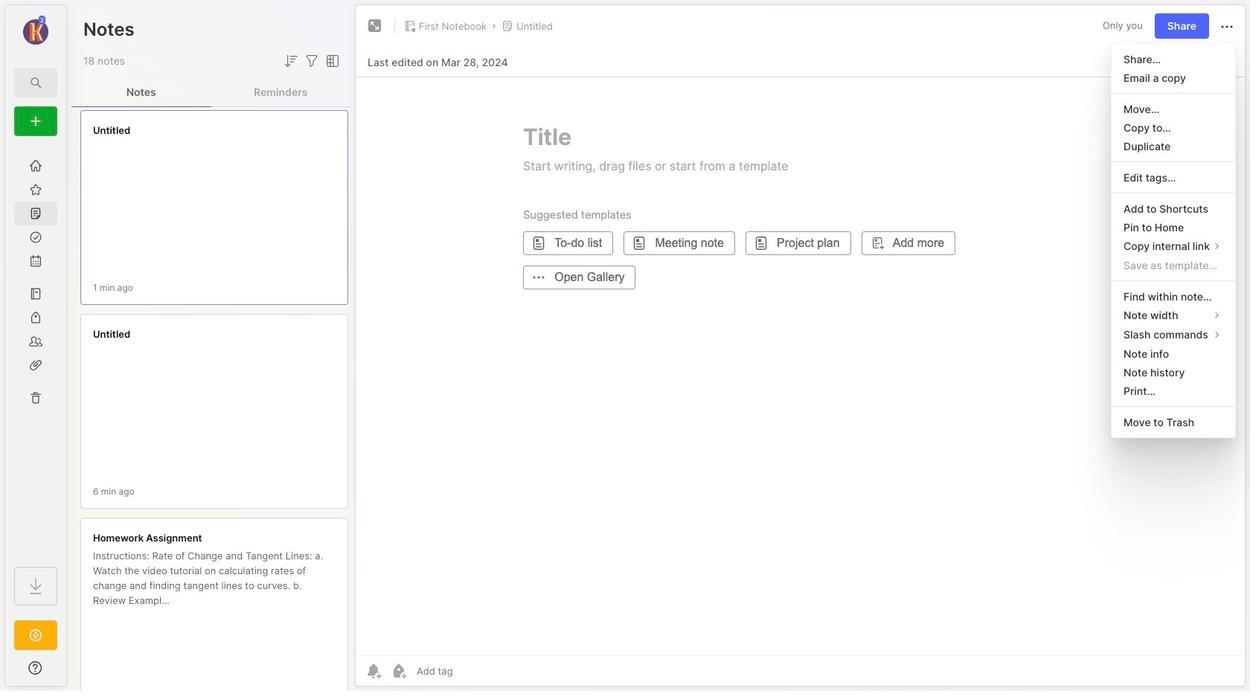 Task type: locate. For each thing, give the bounding box(es) containing it.
add a reminder image
[[365, 662, 383, 680]]

dropdown list menu
[[1112, 50, 1235, 431]]

tab list
[[71, 77, 351, 107]]

main element
[[0, 0, 71, 691]]

more actions image
[[1218, 18, 1236, 36]]

expand note image
[[366, 17, 384, 35]]

add filters image
[[303, 52, 321, 70]]

tree
[[5, 145, 66, 554]]

home image
[[28, 159, 43, 173]]

edit search image
[[27, 74, 45, 92]]

Sort options field
[[282, 52, 300, 70]]

tree inside main element
[[5, 145, 66, 554]]

Add tag field
[[415, 665, 528, 678]]

View options field
[[321, 52, 342, 70]]

More actions field
[[1218, 16, 1236, 36]]



Task type: vqa. For each thing, say whether or not it's contained in the screenshot.
tree
yes



Task type: describe. For each thing, give the bounding box(es) containing it.
note window element
[[355, 4, 1246, 687]]

click to expand image
[[65, 664, 76, 682]]

WHAT'S NEW field
[[5, 656, 66, 680]]

Note Editor text field
[[356, 77, 1245, 656]]

Copy internal link field
[[1112, 237, 1235, 256]]

Note width field
[[1112, 306, 1235, 325]]

Slash commands field
[[1112, 325, 1235, 344]]

Account field
[[5, 14, 66, 47]]

Add filters field
[[303, 52, 321, 70]]

add tag image
[[390, 662, 408, 680]]

upgrade image
[[27, 627, 45, 644]]



